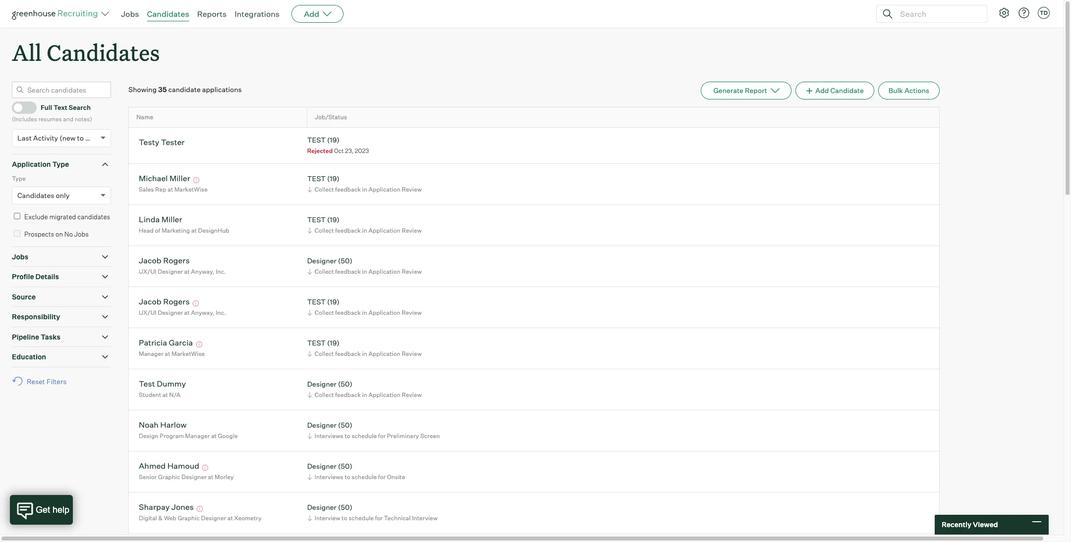 Task type: locate. For each thing, give the bounding box(es) containing it.
1 vertical spatial rogers
[[163, 297, 190, 307]]

to
[[77, 134, 84, 142], [345, 433, 350, 440], [345, 474, 350, 481], [342, 515, 347, 523]]

(19)
[[327, 136, 340, 144], [327, 174, 340, 183], [327, 215, 340, 224], [327, 298, 340, 306], [327, 339, 340, 347]]

interviews
[[315, 433, 343, 440], [315, 474, 343, 481]]

rogers up ux/ui designer at anyway, inc.
[[163, 297, 190, 307]]

candidates right jobs "link"
[[147, 9, 189, 19]]

1 ux/ui from the top
[[139, 268, 156, 276]]

4 in from the top
[[362, 309, 367, 317]]

ux/ui designer at anyway, inc.
[[139, 309, 226, 317]]

to down interviews to schedule for onsite link
[[342, 515, 347, 523]]

2 vertical spatial for
[[375, 515, 383, 523]]

1 vertical spatial miller
[[162, 214, 182, 224]]

(50) inside designer (50) interviews to schedule for preliminary screen
[[338, 421, 352, 430]]

1 vertical spatial interviews
[[315, 474, 343, 481]]

1 vertical spatial for
[[378, 474, 386, 481]]

3 test from the top
[[307, 215, 326, 224]]

for for ahmed hamoud
[[378, 474, 386, 481]]

schedule up designer (50) interviews to schedule for onsite at left bottom
[[352, 433, 377, 440]]

to for designer (50) interviews to schedule for preliminary screen
[[345, 433, 350, 440]]

0 vertical spatial jacob rogers link
[[139, 256, 190, 267]]

for inside designer (50) interviews to schedule for onsite
[[378, 474, 386, 481]]

1 vertical spatial anyway,
[[191, 309, 215, 317]]

at inside noah harlow design program manager at google
[[211, 433, 217, 440]]

actions
[[905, 86, 929, 95]]

35
[[158, 85, 167, 94]]

for left technical on the bottom
[[375, 515, 383, 523]]

reports link
[[197, 9, 227, 19]]

jacob rogers link up ux/ui designer at anyway, inc.
[[139, 297, 190, 308]]

interviews inside designer (50) interviews to schedule for onsite
[[315, 474, 343, 481]]

feedback
[[335, 186, 361, 193], [335, 227, 361, 235], [335, 268, 361, 276], [335, 309, 361, 317], [335, 351, 361, 358], [335, 392, 361, 399]]

viewed
[[973, 521, 998, 530]]

2 (19) from the top
[[327, 174, 340, 183]]

pipeline
[[12, 333, 39, 341]]

1 designer (50) collect feedback in application review from the top
[[307, 257, 422, 276]]

jobs
[[121, 9, 139, 19], [74, 231, 89, 239], [12, 253, 28, 261]]

1 vertical spatial jacob
[[139, 297, 161, 307]]

interviews to schedule for onsite link
[[306, 473, 408, 482]]

1 anyway, from the top
[[191, 268, 215, 276]]

checkmark image
[[16, 104, 24, 111]]

1 vertical spatial jacob rogers link
[[139, 297, 190, 308]]

jacob rogers link down of
[[139, 256, 190, 267]]

1 vertical spatial designer (50) collect feedback in application review
[[307, 380, 422, 399]]

jacob rogers has been in application review for more than 5 days image
[[191, 301, 200, 307]]

marketwise down michael miller has been in application review for more than 5 days icon
[[174, 186, 208, 193]]

to inside designer (50) interviews to schedule for preliminary screen
[[345, 433, 350, 440]]

linda
[[139, 214, 160, 224]]

for inside the designer (50) interview to schedule for technical interview
[[375, 515, 383, 523]]

interviews to schedule for preliminary screen link
[[306, 432, 442, 441]]

0 vertical spatial add
[[304, 9, 319, 19]]

4 (19) from the top
[[327, 298, 340, 306]]

graphic down the jones
[[178, 515, 200, 523]]

for for sharpay jones
[[375, 515, 383, 523]]

2 vertical spatial schedule
[[349, 515, 374, 523]]

designer
[[307, 257, 337, 265], [158, 268, 183, 276], [158, 309, 183, 317], [307, 380, 337, 388], [307, 421, 337, 430], [307, 462, 337, 471], [181, 474, 207, 481], [307, 504, 337, 512], [201, 515, 226, 523]]

type down last activity (new to old) "option"
[[52, 160, 69, 168]]

manager right the program
[[185, 433, 210, 440]]

senior graphic designer at morley
[[139, 474, 234, 481]]

rep
[[155, 186, 166, 193]]

rogers for jacob rogers ux/ui designer at anyway, inc.
[[163, 256, 190, 266]]

ahmed hamoud
[[139, 461, 199, 471]]

designer inside jacob rogers ux/ui designer at anyway, inc.
[[158, 268, 183, 276]]

1 (19) from the top
[[327, 136, 340, 144]]

1 interviews from the top
[[315, 433, 343, 440]]

jobs right no
[[74, 231, 89, 239]]

notes)
[[75, 116, 92, 123]]

at right marketing
[[191, 227, 197, 235]]

student
[[139, 392, 161, 399]]

1 vertical spatial jobs
[[74, 231, 89, 239]]

4 test from the top
[[307, 298, 326, 306]]

designer (50) collect feedback in application review for rogers
[[307, 257, 422, 276]]

candidates
[[147, 9, 189, 19], [47, 38, 160, 67], [17, 191, 54, 200]]

2 vertical spatial jobs
[[12, 253, 28, 261]]

2 rogers from the top
[[163, 297, 190, 307]]

manager down 'patricia'
[[139, 351, 163, 358]]

sales rep at marketwise
[[139, 186, 208, 193]]

candidates up exclude
[[17, 191, 54, 200]]

sharpay
[[139, 503, 170, 512]]

2 vertical spatial candidates
[[17, 191, 54, 200]]

in for 2nd collect feedback in application review link from the bottom of the page
[[362, 351, 367, 358]]

candidates for candidates
[[147, 9, 189, 19]]

sales
[[139, 186, 154, 193]]

Search text field
[[898, 7, 978, 21]]

candidates inside the type element
[[17, 191, 54, 200]]

to left old)
[[77, 134, 84, 142]]

collect for 4th collect feedback in application review link from the bottom
[[315, 268, 334, 276]]

to for designer (50) interviews to schedule for onsite
[[345, 474, 350, 481]]

at right rep
[[168, 186, 173, 193]]

patricia garcia link
[[139, 338, 193, 349]]

1 (50) from the top
[[338, 257, 352, 265]]

1 vertical spatial inc.
[[216, 309, 226, 317]]

head
[[139, 227, 154, 235]]

showing
[[128, 85, 157, 94]]

schedule inside designer (50) interviews to schedule for preliminary screen
[[352, 433, 377, 440]]

1 vertical spatial ux/ui
[[139, 309, 156, 317]]

to inside designer (50) interviews to schedule for onsite
[[345, 474, 350, 481]]

4 collect from the top
[[315, 309, 334, 317]]

1 horizontal spatial interview
[[412, 515, 438, 523]]

0 vertical spatial designer (50) collect feedback in application review
[[307, 257, 422, 276]]

1 test from the top
[[307, 136, 326, 144]]

6 collect feedback in application review link from the top
[[306, 391, 424, 400]]

0 vertical spatial for
[[378, 433, 386, 440]]

rogers inside jacob rogers ux/ui designer at anyway, inc.
[[163, 256, 190, 266]]

0 vertical spatial anyway,
[[191, 268, 215, 276]]

miller up sales rep at marketwise
[[170, 173, 190, 183]]

1 vertical spatial candidates
[[47, 38, 160, 67]]

jacob up ux/ui designer at anyway, inc.
[[139, 297, 161, 307]]

at left 'n/a'
[[162, 392, 168, 399]]

jacob for jacob rogers ux/ui designer at anyway, inc.
[[139, 256, 161, 266]]

bulk actions
[[889, 86, 929, 95]]

designer inside the designer (50) interview to schedule for technical interview
[[307, 504, 337, 512]]

0 vertical spatial rogers
[[163, 256, 190, 266]]

1 jacob from the top
[[139, 256, 161, 266]]

miller
[[170, 173, 190, 183], [162, 214, 182, 224]]

in for fourth collect feedback in application review link
[[362, 309, 367, 317]]

5 in from the top
[[362, 351, 367, 358]]

0 vertical spatial manager
[[139, 351, 163, 358]]

2 jacob rogers link from the top
[[139, 297, 190, 308]]

test
[[307, 136, 326, 144], [307, 174, 326, 183], [307, 215, 326, 224], [307, 298, 326, 306], [307, 339, 326, 347]]

1 horizontal spatial add
[[816, 86, 829, 95]]

jacob down "head"
[[139, 256, 161, 266]]

(50) for test dummy
[[338, 380, 352, 388]]

3 test (19) collect feedback in application review from the top
[[307, 298, 422, 317]]

1 vertical spatial add
[[816, 86, 829, 95]]

6 feedback from the top
[[335, 392, 361, 399]]

1 interview from the left
[[315, 515, 340, 523]]

0 vertical spatial ux/ui
[[139, 268, 156, 276]]

1 horizontal spatial jobs
[[74, 231, 89, 239]]

inc. inside jacob rogers ux/ui designer at anyway, inc.
[[216, 268, 226, 276]]

1 feedback from the top
[[335, 186, 361, 193]]

2 test from the top
[[307, 174, 326, 183]]

test inside test (19) rejected oct 23, 2023
[[307, 136, 326, 144]]

linda miller head of marketing at designhub
[[139, 214, 229, 235]]

2 in from the top
[[362, 227, 367, 235]]

reset filters button
[[12, 373, 72, 391]]

0 vertical spatial miller
[[170, 173, 190, 183]]

jacob rogers link
[[139, 256, 190, 267], [139, 297, 190, 308]]

5 (50) from the top
[[338, 504, 352, 512]]

marketwise down garcia
[[172, 351, 205, 358]]

name
[[136, 114, 153, 121]]

to inside the designer (50) interview to schedule for technical interview
[[342, 515, 347, 523]]

0 vertical spatial type
[[52, 160, 69, 168]]

add inside "popup button"
[[304, 9, 319, 19]]

interviews for designer (50) interviews to schedule for preliminary screen
[[315, 433, 343, 440]]

at down ahmed hamoud has been in onsite for more than 21 days icon
[[208, 474, 213, 481]]

ux/ui up jacob rogers
[[139, 268, 156, 276]]

2 test (19) collect feedback in application review from the top
[[307, 215, 422, 235]]

schedule inside the designer (50) interview to schedule for technical interview
[[349, 515, 374, 523]]

2 ux/ui from the top
[[139, 309, 156, 317]]

jobs left candidates link
[[121, 9, 139, 19]]

jobs link
[[121, 9, 139, 19]]

rogers for jacob rogers
[[163, 297, 190, 307]]

generate report button
[[701, 82, 792, 100]]

(50) for jacob rogers
[[338, 257, 352, 265]]

0 vertical spatial candidates
[[147, 9, 189, 19]]

(50)
[[338, 257, 352, 265], [338, 380, 352, 388], [338, 421, 352, 430], [338, 462, 352, 471], [338, 504, 352, 512]]

schedule
[[352, 433, 377, 440], [352, 474, 377, 481], [349, 515, 374, 523]]

2 interviews from the top
[[315, 474, 343, 481]]

designer inside designer (50) interviews to schedule for onsite
[[307, 462, 337, 471]]

(19) for patricia garcia
[[327, 339, 340, 347]]

1 vertical spatial schedule
[[352, 474, 377, 481]]

prospects on no jobs
[[24, 231, 89, 239]]

miller up marketing
[[162, 214, 182, 224]]

(19) for jacob rogers
[[327, 298, 340, 306]]

schedule inside designer (50) interviews to schedule for onsite
[[352, 474, 377, 481]]

for left preliminary
[[378, 433, 386, 440]]

td button
[[1038, 7, 1050, 19]]

graphic
[[158, 474, 180, 481], [178, 515, 200, 523]]

inc.
[[216, 268, 226, 276], [216, 309, 226, 317]]

interview to schedule for technical interview link
[[306, 514, 440, 524]]

application for fifth collect feedback in application review link from the bottom of the page
[[369, 227, 400, 235]]

in for 6th collect feedback in application review link from the bottom
[[362, 186, 367, 193]]

4 (50) from the top
[[338, 462, 352, 471]]

marketing
[[162, 227, 190, 235]]

0 vertical spatial jobs
[[121, 9, 139, 19]]

collect
[[315, 186, 334, 193], [315, 227, 334, 235], [315, 268, 334, 276], [315, 309, 334, 317], [315, 351, 334, 358], [315, 392, 334, 399]]

2 interview from the left
[[412, 515, 438, 523]]

application
[[12, 160, 51, 168], [369, 186, 400, 193], [369, 227, 400, 235], [369, 268, 400, 276], [369, 309, 400, 317], [369, 351, 400, 358], [369, 392, 400, 399]]

td button
[[1036, 5, 1052, 21]]

1 vertical spatial type
[[12, 175, 26, 183]]

6 in from the top
[[362, 392, 367, 399]]

1 in from the top
[[362, 186, 367, 193]]

1 vertical spatial graphic
[[178, 515, 200, 523]]

5 collect from the top
[[315, 351, 334, 358]]

activity
[[33, 134, 58, 142]]

1 vertical spatial manager
[[185, 433, 210, 440]]

0 horizontal spatial add
[[304, 9, 319, 19]]

application for 2nd collect feedback in application review link from the bottom of the page
[[369, 351, 400, 358]]

at left xeometry
[[227, 515, 233, 523]]

2 jacob from the top
[[139, 297, 161, 307]]

manager inside noah harlow design program manager at google
[[185, 433, 210, 440]]

test (19) collect feedback in application review for patricia garcia
[[307, 339, 422, 358]]

pipeline tasks
[[12, 333, 61, 341]]

graphic down "ahmed hamoud" link
[[158, 474, 180, 481]]

5 (19) from the top
[[327, 339, 340, 347]]

1 test (19) collect feedback in application review from the top
[[307, 174, 422, 193]]

designer (50) interviews to schedule for preliminary screen
[[307, 421, 440, 440]]

test for jacob rogers
[[307, 298, 326, 306]]

2 review from the top
[[402, 227, 422, 235]]

type down application type
[[12, 175, 26, 183]]

at left google
[[211, 433, 217, 440]]

collect for fourth collect feedback in application review link
[[315, 309, 334, 317]]

jobs up profile
[[12, 253, 28, 261]]

in for 4th collect feedback in application review link from the bottom
[[362, 268, 367, 276]]

resumes
[[38, 116, 62, 123]]

candidates down jobs "link"
[[47, 38, 160, 67]]

at down jacob rogers
[[184, 309, 190, 317]]

design
[[139, 433, 158, 440]]

michael miller has been in application review for more than 5 days image
[[192, 177, 201, 183]]

2 anyway, from the top
[[191, 309, 215, 317]]

designhub
[[198, 227, 229, 235]]

michael miller
[[139, 173, 190, 183]]

ahmed hamoud has been in onsite for more than 21 days image
[[201, 465, 210, 471]]

1 inc. from the top
[[216, 268, 226, 276]]

0 vertical spatial inc.
[[216, 268, 226, 276]]

to up designer (50) interviews to schedule for onsite at left bottom
[[345, 433, 350, 440]]

collect for fifth collect feedback in application review link from the bottom of the page
[[315, 227, 334, 235]]

0 vertical spatial schedule
[[352, 433, 377, 440]]

integrations link
[[235, 9, 280, 19]]

schedule left onsite
[[352, 474, 377, 481]]

application for fourth collect feedback in application review link
[[369, 309, 400, 317]]

search
[[69, 104, 91, 112]]

ux/ui inside jacob rogers ux/ui designer at anyway, inc.
[[139, 268, 156, 276]]

of
[[155, 227, 160, 235]]

0 horizontal spatial manager
[[139, 351, 163, 358]]

3 (50) from the top
[[338, 421, 352, 430]]

1 collect from the top
[[315, 186, 334, 193]]

schedule for ahmed hamoud
[[352, 474, 377, 481]]

3 collect from the top
[[315, 268, 334, 276]]

at up jacob rogers
[[184, 268, 190, 276]]

test (19) collect feedback in application review for jacob rogers
[[307, 298, 422, 317]]

type element
[[12, 174, 111, 212]]

rogers down marketing
[[163, 256, 190, 266]]

anyway, up jacob rogers has been in application review for more than 5 days icon
[[191, 268, 215, 276]]

4 test (19) collect feedback in application review from the top
[[307, 339, 422, 358]]

1 horizontal spatial manager
[[185, 433, 210, 440]]

5 test from the top
[[307, 339, 326, 347]]

3 in from the top
[[362, 268, 367, 276]]

0 vertical spatial jacob
[[139, 256, 161, 266]]

full
[[41, 104, 52, 112]]

technical
[[384, 515, 411, 523]]

candidate
[[168, 85, 201, 94]]

jacob rogers ux/ui designer at anyway, inc.
[[139, 256, 226, 276]]

job/status
[[315, 114, 347, 121]]

for left onsite
[[378, 474, 386, 481]]

0 vertical spatial interviews
[[315, 433, 343, 440]]

jacob
[[139, 256, 161, 266], [139, 297, 161, 307]]

6 collect from the top
[[315, 392, 334, 399]]

1 rogers from the top
[[163, 256, 190, 266]]

designer (50) interviews to schedule for onsite
[[307, 462, 405, 481]]

0 horizontal spatial interview
[[315, 515, 340, 523]]

4 collect feedback in application review link from the top
[[306, 308, 424, 318]]

2 (50) from the top
[[338, 380, 352, 388]]

application for 4th collect feedback in application review link from the bottom
[[369, 268, 400, 276]]

to up the designer (50) interview to schedule for technical interview
[[345, 474, 350, 481]]

2 designer (50) collect feedback in application review from the top
[[307, 380, 422, 399]]

ux/ui down jacob rogers
[[139, 309, 156, 317]]

on
[[56, 231, 63, 239]]

jacob inside jacob rogers ux/ui designer at anyway, inc.
[[139, 256, 161, 266]]

2 collect from the top
[[315, 227, 334, 235]]

collect for 2nd collect feedback in application review link from the bottom of the page
[[315, 351, 334, 358]]

screen
[[420, 433, 440, 440]]

linda miller link
[[139, 214, 182, 226]]

anyway, down jacob rogers has been in application review for more than 5 days icon
[[191, 309, 215, 317]]

test for michael miller
[[307, 174, 326, 183]]

schedule left technical on the bottom
[[349, 515, 374, 523]]

applications
[[202, 85, 242, 94]]

reset
[[27, 378, 45, 386]]

test (19) collect feedback in application review
[[307, 174, 422, 193], [307, 215, 422, 235], [307, 298, 422, 317], [307, 339, 422, 358]]

interviews inside designer (50) interviews to schedule for preliminary screen
[[315, 433, 343, 440]]

testy tester
[[139, 137, 185, 147]]

miller inside 'linda miller head of marketing at designhub'
[[162, 214, 182, 224]]



Task type: vqa. For each thing, say whether or not it's contained in the screenshot.


Task type: describe. For each thing, give the bounding box(es) containing it.
jones
[[171, 503, 194, 512]]

1 horizontal spatial type
[[52, 160, 69, 168]]

2 inc. from the top
[[216, 309, 226, 317]]

generate
[[714, 86, 744, 95]]

jacob rogers
[[139, 297, 190, 307]]

6 review from the top
[[402, 392, 422, 399]]

noah
[[139, 420, 159, 430]]

(19) for michael miller
[[327, 174, 340, 183]]

(includes
[[12, 116, 37, 123]]

source
[[12, 293, 36, 301]]

recently viewed
[[942, 521, 998, 530]]

to for last activity (new to old)
[[77, 134, 84, 142]]

migrated
[[49, 213, 76, 221]]

5 feedback from the top
[[335, 351, 361, 358]]

1 review from the top
[[402, 186, 422, 193]]

5 collect feedback in application review link from the top
[[306, 350, 424, 359]]

designer inside designer (50) interviews to schedule for preliminary screen
[[307, 421, 337, 430]]

test dummy student at n/a
[[139, 379, 186, 399]]

program
[[160, 433, 184, 440]]

&
[[158, 515, 163, 523]]

candidates for candidates only
[[17, 191, 54, 200]]

responsibility
[[12, 313, 60, 321]]

(new
[[60, 134, 76, 142]]

to for designer (50) interview to schedule for technical interview
[[342, 515, 347, 523]]

designer (50) interview to schedule for technical interview
[[307, 504, 438, 523]]

profile
[[12, 273, 34, 281]]

harlow
[[160, 420, 187, 430]]

exclude
[[24, 213, 48, 221]]

all
[[12, 38, 42, 67]]

for inside designer (50) interviews to schedule for preliminary screen
[[378, 433, 386, 440]]

add for add candidate
[[816, 86, 829, 95]]

candidates
[[77, 213, 110, 221]]

and
[[63, 116, 73, 123]]

morley
[[215, 474, 234, 481]]

digital & web graphic designer at xeometry
[[139, 515, 262, 523]]

report
[[745, 86, 767, 95]]

collect for 6th collect feedback in application review link from the bottom
[[315, 186, 334, 193]]

0 vertical spatial graphic
[[158, 474, 180, 481]]

oct
[[334, 147, 344, 155]]

integrations
[[235, 9, 280, 19]]

last activity (new to old) option
[[17, 134, 98, 142]]

2 collect feedback in application review link from the top
[[306, 226, 424, 236]]

candidates only option
[[17, 191, 70, 200]]

1 collect feedback in application review link from the top
[[306, 185, 424, 194]]

test (19) rejected oct 23, 2023
[[307, 136, 369, 155]]

0 vertical spatial marketwise
[[174, 186, 208, 193]]

michael
[[139, 173, 168, 183]]

manager at marketwise
[[139, 351, 205, 358]]

collect for 6th collect feedback in application review link from the top of the page
[[315, 392, 334, 399]]

Prospects on No Jobs checkbox
[[14, 231, 20, 237]]

0 horizontal spatial type
[[12, 175, 26, 183]]

interviews for designer (50) interviews to schedule for onsite
[[315, 474, 343, 481]]

web
[[164, 515, 176, 523]]

sharpay jones has been in technical interview for more than 14 days image
[[196, 506, 204, 512]]

patricia garcia
[[139, 338, 193, 348]]

ahmed
[[139, 461, 166, 471]]

in for 6th collect feedback in application review link from the top of the page
[[362, 392, 367, 399]]

3 (19) from the top
[[327, 215, 340, 224]]

in for fifth collect feedback in application review link from the bottom of the page
[[362, 227, 367, 235]]

testy
[[139, 137, 159, 147]]

n/a
[[169, 392, 180, 399]]

(50) inside the designer (50) interview to schedule for technical interview
[[338, 504, 352, 512]]

last
[[17, 134, 32, 142]]

candidate
[[831, 86, 864, 95]]

application for 6th collect feedback in application review link from the bottom
[[369, 186, 400, 193]]

4 review from the top
[[402, 309, 422, 317]]

add candidate
[[816, 86, 864, 95]]

candidates only
[[17, 191, 70, 200]]

hamoud
[[167, 461, 199, 471]]

Search candidates field
[[12, 82, 111, 98]]

Exclude migrated candidates checkbox
[[14, 213, 20, 219]]

patricia garcia has been in application review for more than 5 days image
[[195, 342, 204, 348]]

full text search (includes resumes and notes)
[[12, 104, 92, 123]]

google
[[218, 433, 238, 440]]

reports
[[197, 9, 227, 19]]

education
[[12, 353, 46, 361]]

recently
[[942, 521, 972, 530]]

tester
[[161, 137, 185, 147]]

application for 6th collect feedback in application review link from the top of the page
[[369, 392, 400, 399]]

senior
[[139, 474, 157, 481]]

testy tester link
[[139, 137, 185, 149]]

jacob for jacob rogers
[[139, 297, 161, 307]]

2 horizontal spatial jobs
[[121, 9, 139, 19]]

schedule for sharpay jones
[[349, 515, 374, 523]]

miller for linda
[[162, 214, 182, 224]]

test dummy link
[[139, 379, 186, 390]]

anyway, inside jacob rogers ux/ui designer at anyway, inc.
[[191, 268, 215, 276]]

test
[[139, 379, 155, 389]]

sharpay jones link
[[139, 503, 194, 514]]

greenhouse recruiting image
[[12, 8, 101, 20]]

3 feedback from the top
[[335, 268, 361, 276]]

(50) inside designer (50) interviews to schedule for onsite
[[338, 462, 352, 471]]

test (19) collect feedback in application review for michael miller
[[307, 174, 422, 193]]

candidate reports are now available! apply filters and select "view in app" element
[[701, 82, 792, 100]]

1 vertical spatial marketwise
[[172, 351, 205, 358]]

showing 35 candidate applications
[[128, 85, 242, 94]]

23,
[[345, 147, 354, 155]]

(19) inside test (19) rejected oct 23, 2023
[[327, 136, 340, 144]]

0 horizontal spatial jobs
[[12, 253, 28, 261]]

only
[[56, 191, 70, 200]]

noah harlow link
[[139, 420, 187, 432]]

all candidates
[[12, 38, 160, 67]]

at down patricia garcia link
[[165, 351, 170, 358]]

td
[[1040, 9, 1048, 16]]

(50) for noah harlow
[[338, 421, 352, 430]]

digital
[[139, 515, 157, 523]]

details
[[35, 273, 59, 281]]

configure image
[[998, 7, 1010, 19]]

designer (50) collect feedback in application review for dummy
[[307, 380, 422, 399]]

candidates link
[[147, 9, 189, 19]]

add for add
[[304, 9, 319, 19]]

4 feedback from the top
[[335, 309, 361, 317]]

2 feedback from the top
[[335, 227, 361, 235]]

5 review from the top
[[402, 351, 422, 358]]

3 review from the top
[[402, 268, 422, 276]]

onsite
[[387, 474, 405, 481]]

rejected
[[307, 147, 333, 155]]

prospects
[[24, 231, 54, 239]]

3 collect feedback in application review link from the top
[[306, 267, 424, 277]]

exclude migrated candidates
[[24, 213, 110, 221]]

at inside test dummy student at n/a
[[162, 392, 168, 399]]

miller for michael
[[170, 173, 190, 183]]

michael miller link
[[139, 173, 190, 185]]

old)
[[85, 134, 98, 142]]

garcia
[[169, 338, 193, 348]]

dummy
[[157, 379, 186, 389]]

filters
[[47, 378, 67, 386]]

1 jacob rogers link from the top
[[139, 256, 190, 267]]

at inside 'linda miller head of marketing at designhub'
[[191, 227, 197, 235]]

generate report
[[714, 86, 767, 95]]

test for patricia garcia
[[307, 339, 326, 347]]

ahmed hamoud link
[[139, 461, 199, 473]]

at inside jacob rogers ux/ui designer at anyway, inc.
[[184, 268, 190, 276]]



